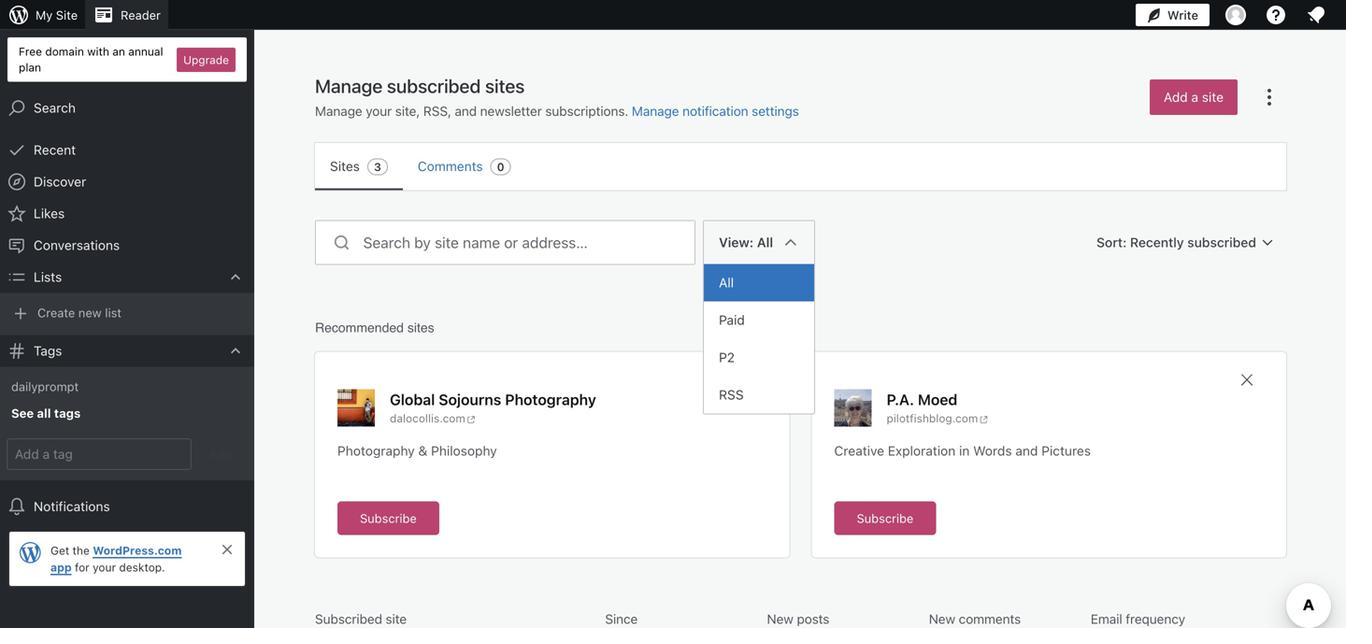 Task type: vqa. For each thing, say whether or not it's contained in the screenshot.
dailyprompt link
yes



Task type: locate. For each thing, give the bounding box(es) containing it.
likes link
[[0, 198, 254, 230]]

discover link
[[0, 166, 254, 198]]

manage notification settings link
[[632, 103, 799, 119]]

since column header
[[605, 610, 760, 628]]

new comments column header
[[929, 610, 1084, 628]]

&
[[418, 443, 428, 459]]

more image
[[1259, 86, 1281, 108]]

0 horizontal spatial subscribe button
[[338, 502, 439, 535]]

0 horizontal spatial new
[[767, 612, 794, 627]]

your right for
[[93, 561, 116, 574]]

newsletter
[[480, 103, 542, 119]]

1 new from the left
[[767, 612, 794, 627]]

add group
[[0, 436, 254, 473]]

get
[[50, 544, 69, 557]]

paid
[[719, 312, 745, 328]]

photography up dalocollis.com link
[[505, 391, 596, 409]]

the
[[73, 544, 90, 557]]

0 vertical spatial site
[[1202, 89, 1224, 105]]

create new list link
[[0, 300, 254, 328]]

paid link
[[704, 302, 815, 339]]

free domain with an annual plan
[[19, 45, 163, 74]]

0 horizontal spatial your
[[93, 561, 116, 574]]

new comments
[[929, 612, 1021, 627]]

1 horizontal spatial site
[[1202, 89, 1224, 105]]

lists link
[[0, 261, 254, 293]]

2 subscribe button from the left
[[835, 502, 936, 535]]

subscribe button down creative
[[835, 502, 936, 535]]

new posts
[[767, 612, 830, 627]]

site inside the subscribed site "column header"
[[386, 612, 407, 627]]

subscribed sites
[[387, 75, 525, 97]]

my profile image
[[1226, 5, 1246, 25]]

subscribed site column header
[[315, 610, 598, 628]]

0 horizontal spatial photography
[[338, 443, 415, 459]]

2 subscribe from the left
[[857, 511, 914, 525]]

1 horizontal spatial all
[[757, 235, 773, 250]]

0 horizontal spatial subscribe
[[360, 511, 417, 525]]

dismiss this recommendation image
[[1238, 371, 1257, 389]]

menu containing sites
[[315, 143, 1287, 190]]

dalocollis.com link
[[390, 410, 630, 427]]

subscribe button
[[338, 502, 439, 535], [835, 502, 936, 535]]

site right subscribed
[[386, 612, 407, 627]]

discover
[[34, 174, 86, 189]]

search
[[34, 100, 76, 116]]

1 horizontal spatial subscribe button
[[835, 502, 936, 535]]

dailyprompt link
[[0, 374, 254, 400]]

your
[[366, 103, 392, 119], [93, 561, 116, 574]]

recent
[[34, 142, 76, 158]]

0 horizontal spatial and
[[455, 103, 477, 119]]

subscribed
[[1188, 235, 1257, 250]]

1 vertical spatial add
[[209, 447, 232, 461]]

new for new comments
[[929, 612, 956, 627]]

new left comments
[[929, 612, 956, 627]]

tags link
[[0, 335, 254, 367]]

row containing subscribed site
[[315, 610, 1287, 628]]

p.a. moed link
[[887, 389, 958, 410]]

and down subscribed sites
[[455, 103, 477, 119]]

creative
[[835, 443, 885, 459]]

email frequency column header
[[1091, 610, 1245, 628]]

subscribe for global sojourns photography
[[360, 511, 417, 525]]

manage subscribed sites main content
[[285, 74, 1317, 628]]

subscribe for p.a. moed
[[857, 511, 914, 525]]

Add a tag text field
[[7, 439, 191, 469]]

3
[[374, 160, 381, 173]]

subscriptions.
[[545, 103, 629, 119]]

add inside button
[[209, 447, 232, 461]]

0 vertical spatial photography
[[505, 391, 596, 409]]

1 horizontal spatial add
[[1164, 89, 1188, 105]]

all up paid
[[719, 275, 734, 290]]

0 vertical spatial all
[[757, 235, 773, 250]]

0 horizontal spatial all
[[719, 275, 734, 290]]

new for new posts
[[767, 612, 794, 627]]

1 horizontal spatial your
[[366, 103, 392, 119]]

None search field
[[315, 220, 696, 265]]

subscribe down creative
[[857, 511, 914, 525]]

and right words
[[1016, 443, 1038, 459]]

menu inside manage subscribed sites main content
[[315, 143, 1287, 190]]

site inside "add a site" 'button'
[[1202, 89, 1224, 105]]

all right view:
[[757, 235, 773, 250]]

subscribe
[[360, 511, 417, 525], [857, 511, 914, 525]]

email frequency
[[1091, 612, 1186, 627]]

write link
[[1136, 0, 1210, 30]]

photography left &
[[338, 443, 415, 459]]

subscribe down photography & philosophy at the left of page
[[360, 511, 417, 525]]

add inside 'button'
[[1164, 89, 1188, 105]]

help image
[[1265, 4, 1288, 26]]

subscribe button for p.a. moed
[[835, 502, 936, 535]]

1 vertical spatial all
[[719, 275, 734, 290]]

menu
[[315, 143, 1287, 190]]

2 new from the left
[[929, 612, 956, 627]]

0 horizontal spatial add
[[209, 447, 232, 461]]

view:
[[719, 235, 754, 250]]

all link
[[704, 264, 815, 302]]

row
[[315, 610, 1287, 628]]

manage
[[315, 75, 383, 97], [315, 103, 362, 119], [632, 103, 679, 119]]

rss,
[[423, 103, 451, 119]]

1 horizontal spatial photography
[[505, 391, 596, 409]]

see
[[11, 406, 34, 420]]

an
[[112, 45, 125, 58]]

1 horizontal spatial new
[[929, 612, 956, 627]]

all inside list box
[[719, 275, 734, 290]]

0 horizontal spatial site
[[386, 612, 407, 627]]

tags
[[34, 343, 62, 359]]

1 vertical spatial photography
[[338, 443, 415, 459]]

all
[[757, 235, 773, 250], [719, 275, 734, 290]]

new left posts
[[767, 612, 794, 627]]

for your desktop.
[[72, 561, 165, 574]]

reader
[[121, 8, 161, 22]]

recommended
[[315, 320, 404, 335]]

sort: recently subscribed button
[[1089, 226, 1287, 259]]

subscribed site
[[315, 612, 407, 627]]

site
[[1202, 89, 1224, 105], [386, 612, 407, 627]]

1 vertical spatial your
[[93, 561, 116, 574]]

subscribe button down photography & philosophy at the left of page
[[338, 502, 439, 535]]

and inside manage subscribed sites manage your site, rss, and newsletter subscriptions. manage notification settings
[[455, 103, 477, 119]]

0 vertical spatial your
[[366, 103, 392, 119]]

add button
[[198, 439, 243, 469]]

p.a.
[[887, 391, 914, 409]]

1 subscribe from the left
[[360, 511, 417, 525]]

1 subscribe button from the left
[[338, 502, 439, 535]]

see all tags
[[11, 406, 81, 420]]

annual
[[128, 45, 163, 58]]

add
[[1164, 89, 1188, 105], [209, 447, 232, 461]]

a
[[1192, 89, 1199, 105]]

0 vertical spatial and
[[455, 103, 477, 119]]

1 vertical spatial site
[[386, 612, 407, 627]]

your left site,
[[366, 103, 392, 119]]

and
[[455, 103, 477, 119], [1016, 443, 1038, 459]]

desktop.
[[119, 561, 165, 574]]

add for add a site
[[1164, 89, 1188, 105]]

site right a
[[1202, 89, 1224, 105]]

lists
[[34, 269, 62, 285]]

photography & philosophy
[[338, 443, 497, 459]]

p.a. moed
[[887, 391, 958, 409]]

none search field inside manage subscribed sites main content
[[315, 220, 696, 265]]

moed
[[918, 391, 958, 409]]

1 horizontal spatial subscribe
[[857, 511, 914, 525]]

0 vertical spatial add
[[1164, 89, 1188, 105]]

1 vertical spatial and
[[1016, 443, 1038, 459]]



Task type: describe. For each thing, give the bounding box(es) containing it.
global sojourns photography link
[[390, 389, 596, 410]]

comments
[[418, 158, 483, 174]]

upgrade button
[[177, 47, 236, 72]]

dalocollis.com
[[390, 412, 465, 425]]

p2
[[719, 350, 735, 365]]

search link
[[0, 92, 254, 124]]

sites
[[408, 320, 434, 335]]

comments
[[959, 612, 1021, 627]]

domain
[[45, 45, 84, 58]]

my site
[[36, 8, 78, 22]]

add for add
[[209, 447, 232, 461]]

upgrade
[[183, 53, 229, 66]]

manage your notifications image
[[1305, 4, 1328, 26]]

1 horizontal spatial and
[[1016, 443, 1038, 459]]

notifications
[[34, 499, 110, 514]]

conversations
[[34, 238, 120, 253]]

p2 link
[[704, 339, 815, 376]]

posts
[[797, 612, 830, 627]]

keyboard_arrow_down image
[[226, 342, 245, 361]]

subscribe button for global sojourns photography
[[338, 502, 439, 535]]

dailyprompt
[[11, 380, 79, 394]]

view: all
[[719, 235, 773, 250]]

new posts column header
[[767, 610, 922, 628]]

rss
[[719, 387, 744, 403]]

rss link
[[704, 376, 815, 414]]

wordpress.com app
[[50, 544, 182, 574]]

recently
[[1130, 235, 1184, 250]]

subscribed
[[315, 612, 382, 627]]

likes
[[34, 206, 65, 221]]

creative exploration in words and pictures
[[835, 443, 1091, 459]]

since
[[605, 612, 638, 627]]

exploration
[[888, 443, 956, 459]]

frequency
[[1126, 612, 1186, 627]]

my
[[36, 8, 53, 22]]

tags
[[54, 406, 81, 420]]

for
[[75, 561, 90, 574]]

global
[[390, 391, 435, 409]]

pilotfishblog.com link
[[887, 410, 991, 427]]

sites
[[330, 158, 360, 174]]

all
[[37, 406, 51, 420]]

photography inside "link"
[[505, 391, 596, 409]]

reader link
[[85, 0, 168, 30]]

site
[[56, 8, 78, 22]]

wordpress.com
[[93, 544, 182, 557]]

words
[[974, 443, 1012, 459]]

with
[[87, 45, 109, 58]]

notification settings
[[683, 103, 799, 119]]

write
[[1168, 8, 1199, 22]]

Search search field
[[363, 221, 695, 264]]

pictures
[[1042, 443, 1091, 459]]

recommended sites
[[315, 320, 434, 335]]

sort: recently subscribed
[[1097, 235, 1257, 250]]

free
[[19, 45, 42, 58]]

keyboard_arrow_down image
[[226, 268, 245, 287]]

manage subscribed sites manage your site, rss, and newsletter subscriptions. manage notification settings
[[315, 75, 799, 119]]

recent link
[[0, 134, 254, 166]]

get the
[[50, 544, 93, 557]]

dismiss image
[[220, 542, 235, 557]]

conversations link
[[0, 230, 254, 261]]

my site link
[[0, 0, 85, 30]]

add a site
[[1164, 89, 1224, 105]]

sort:
[[1097, 235, 1127, 250]]

your inside manage subscribed sites manage your site, rss, and newsletter subscriptions. manage notification settings
[[366, 103, 392, 119]]

new
[[78, 306, 102, 320]]

pilotfishblog.com
[[887, 412, 978, 425]]

email
[[1091, 612, 1123, 627]]

site,
[[395, 103, 420, 119]]

notifications link
[[0, 491, 254, 523]]

global sojourns photography
[[390, 391, 596, 409]]

create
[[37, 306, 75, 320]]

view: all list box
[[703, 264, 815, 415]]

add a site button
[[1150, 79, 1238, 115]]

row inside manage subscribed sites main content
[[315, 610, 1287, 628]]

list
[[105, 306, 121, 320]]

plan
[[19, 61, 41, 74]]

0
[[497, 160, 505, 173]]



